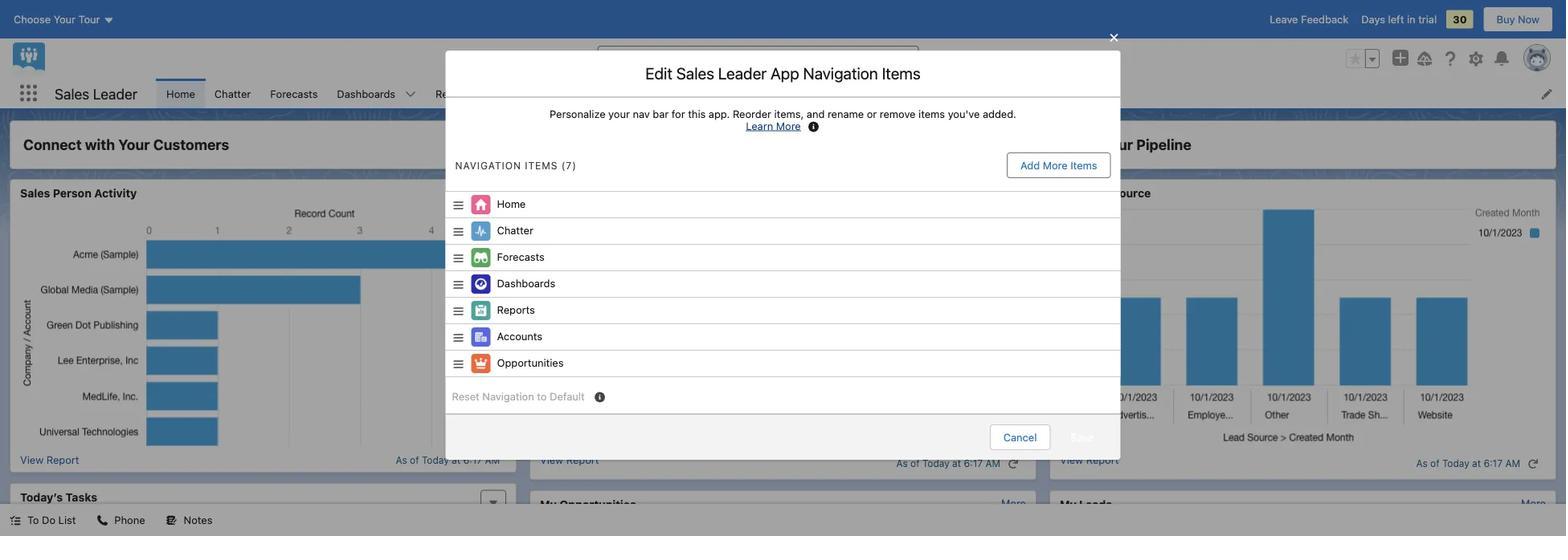 Task type: locate. For each thing, give the bounding box(es) containing it.
navigation items (7)
[[455, 160, 577, 171]]

forecasts
[[270, 88, 318, 100], [497, 251, 545, 263]]

0 vertical spatial leader
[[718, 64, 767, 83]]

view report link for build your pipeline
[[1060, 454, 1119, 474]]

navigation
[[803, 64, 878, 83], [455, 160, 521, 171], [483, 391, 534, 403]]

6:​17 for my opportunities
[[964, 458, 983, 470]]

report down save button
[[1086, 454, 1119, 467]]

today for my opportunities
[[923, 458, 950, 470]]

your right build
[[1102, 136, 1133, 153]]

1 horizontal spatial as
[[896, 458, 908, 470]]

0 vertical spatial reports
[[436, 88, 474, 100]]

customers
[[153, 136, 229, 153]]

1 horizontal spatial more link
[[1521, 498, 1546, 510]]

of for my leads
[[1431, 458, 1440, 470]]

1 horizontal spatial dashboards
[[497, 277, 555, 290]]

your
[[118, 136, 150, 153], [1102, 136, 1133, 153]]

2 horizontal spatial view report
[[1060, 454, 1119, 467]]

pipeline up source
[[1137, 136, 1192, 153]]

0 horizontal spatial reports
[[436, 88, 474, 100]]

2 horizontal spatial 6:​17
[[1484, 458, 1503, 470]]

2 horizontal spatial as of today at 6:​17 am
[[1416, 458, 1520, 470]]

items
[[919, 108, 945, 120]]

0 vertical spatial accounts
[[514, 88, 559, 100]]

0 vertical spatial chatter
[[214, 88, 251, 100]]

1 report from the left
[[46, 454, 79, 467]]

dashboards inside list box
[[497, 277, 555, 290]]

reports
[[436, 88, 474, 100], [497, 304, 535, 316]]

text default image left phone
[[97, 516, 108, 527]]

navigation up the rename
[[803, 64, 878, 83]]

buy
[[1497, 13, 1515, 25]]

sales up connect
[[55, 85, 89, 102]]

reset
[[452, 391, 480, 403]]

0 vertical spatial dashboards
[[337, 88, 395, 100]]

1 horizontal spatial pipeline
[[1137, 136, 1192, 153]]

my opportunities link
[[540, 498, 636, 512]]

1 view report link from the left
[[20, 454, 79, 467]]

report up my opportunities in the left bottom of the page
[[566, 454, 599, 467]]

report for connect
[[46, 454, 79, 467]]

dashboards
[[337, 88, 395, 100], [497, 277, 555, 290]]

2 report from the left
[[566, 454, 599, 467]]

more
[[776, 120, 801, 132], [1043, 160, 1068, 172], [1001, 498, 1026, 510], [1521, 498, 1546, 510]]

items inside button
[[1071, 160, 1097, 172]]

0 horizontal spatial view report link
[[20, 454, 79, 467]]

sales right edit
[[676, 64, 714, 83]]

0 horizontal spatial am
[[485, 455, 500, 466]]

1 horizontal spatial report
[[566, 454, 599, 467]]

add more items
[[1021, 160, 1097, 172]]

1 horizontal spatial of
[[911, 458, 920, 470]]

1 horizontal spatial leader
[[718, 64, 767, 83]]

0 vertical spatial sales
[[676, 64, 714, 83]]

home down navigation items (7)
[[497, 198, 526, 210]]

list
[[58, 515, 76, 527]]

leads left by
[[1060, 187, 1093, 200]]

today's tasks
[[20, 491, 97, 504]]

source
[[1112, 187, 1151, 200]]

sales
[[676, 64, 714, 83], [55, 85, 89, 102], [20, 187, 50, 200]]

1 vertical spatial pipeline
[[573, 187, 617, 200]]

added.
[[983, 108, 1017, 120]]

forecasts inside list box
[[497, 251, 545, 263]]

chatter down navigation items (7)
[[497, 224, 533, 236]]

leader up reorder
[[718, 64, 767, 83]]

2 horizontal spatial of
[[1431, 458, 1440, 470]]

0 vertical spatial leads
[[1060, 187, 1093, 200]]

1 your from the left
[[118, 136, 150, 153]]

chatter link
[[205, 79, 261, 108]]

2 view report link from the left
[[540, 454, 599, 474]]

2 horizontal spatial report
[[1086, 454, 1119, 467]]

2 horizontal spatial items
[[1071, 160, 1097, 172]]

leads
[[1060, 187, 1093, 200], [1079, 498, 1112, 512]]

home left chatter "link"
[[166, 88, 195, 100]]

do
[[42, 515, 55, 527]]

0 horizontal spatial of
[[410, 455, 419, 466]]

reports inside list box
[[497, 304, 535, 316]]

save
[[1071, 432, 1094, 444]]

2 horizontal spatial today
[[1442, 458, 1470, 470]]

cancel button
[[990, 425, 1051, 451]]

0 horizontal spatial leader
[[93, 85, 138, 102]]

accounts up personalize
[[514, 88, 559, 100]]

1 horizontal spatial 6:​17
[[964, 458, 983, 470]]

view report
[[20, 454, 79, 467], [540, 454, 599, 467], [1060, 454, 1119, 467]]

view down save
[[1060, 454, 1083, 467]]

(7)
[[562, 160, 577, 171]]

accounts link
[[504, 79, 569, 108]]

this
[[688, 108, 706, 120]]

1 horizontal spatial sales
[[55, 85, 89, 102]]

2 horizontal spatial am
[[1506, 458, 1520, 470]]

2 horizontal spatial view report link
[[1060, 454, 1119, 474]]

view up my opportunities in the left bottom of the page
[[540, 454, 563, 467]]

1 vertical spatial home
[[497, 198, 526, 210]]

1 horizontal spatial view report
[[540, 454, 599, 467]]

phone button
[[87, 505, 155, 537]]

items up remove
[[882, 64, 921, 83]]

more link
[[1001, 498, 1026, 510], [1521, 498, 1546, 510]]

1 horizontal spatial my
[[1060, 498, 1077, 512]]

1 more link from the left
[[1001, 498, 1026, 510]]

my leads link
[[1060, 498, 1112, 512]]

items left (7)
[[525, 160, 558, 171]]

1 horizontal spatial reports
[[497, 304, 535, 316]]

your right with
[[118, 136, 150, 153]]

report up today's tasks
[[46, 454, 79, 467]]

0 horizontal spatial chatter
[[214, 88, 251, 100]]

1 horizontal spatial view
[[540, 454, 563, 467]]

learn
[[746, 120, 773, 132]]

1 view from the left
[[20, 454, 44, 467]]

forecasts down team
[[497, 251, 545, 263]]

to do list button
[[0, 505, 86, 537]]

opportunities list item
[[590, 79, 697, 108]]

3 view report from the left
[[1060, 454, 1119, 467]]

6:​17 for my leads
[[1484, 458, 1503, 470]]

view report link up my opportunities in the left bottom of the page
[[540, 454, 599, 474]]

reorder
[[733, 108, 771, 120]]

view report up today's
[[20, 454, 79, 467]]

1 horizontal spatial forecasts
[[497, 251, 545, 263]]

2 my from the left
[[1060, 498, 1077, 512]]

view report up my opportunities in the left bottom of the page
[[540, 454, 599, 467]]

notes
[[184, 515, 213, 527]]

6:​17
[[463, 455, 482, 466], [964, 458, 983, 470], [1484, 458, 1503, 470]]

list box
[[446, 191, 1121, 378]]

1 horizontal spatial today
[[923, 458, 950, 470]]

nav
[[633, 108, 650, 120]]

0 vertical spatial opportunities
[[600, 88, 666, 100]]

reports inside list item
[[436, 88, 474, 100]]

0 horizontal spatial report
[[46, 454, 79, 467]]

at
[[452, 455, 461, 466], [952, 458, 961, 470], [1472, 458, 1481, 470]]

view
[[20, 454, 44, 467], [540, 454, 563, 467], [1060, 454, 1083, 467]]

2 view from the left
[[540, 454, 563, 467]]

chatter right home link
[[214, 88, 251, 100]]

your
[[608, 108, 630, 120]]

phone
[[114, 515, 145, 527]]

1 horizontal spatial am
[[986, 458, 1001, 470]]

activity
[[94, 187, 137, 200]]

today
[[422, 455, 449, 466], [923, 458, 950, 470], [1442, 458, 1470, 470]]

2 horizontal spatial sales
[[676, 64, 714, 83]]

1 vertical spatial dashboards
[[497, 277, 555, 290]]

items
[[882, 64, 921, 83], [1071, 160, 1097, 172], [525, 160, 558, 171]]

1 vertical spatial leader
[[93, 85, 138, 102]]

my
[[540, 498, 557, 512], [1060, 498, 1077, 512]]

2 more link from the left
[[1521, 498, 1546, 510]]

2 horizontal spatial as
[[1416, 458, 1428, 470]]

1 horizontal spatial at
[[952, 458, 961, 470]]

1 horizontal spatial as of today at 6:​17 am
[[896, 458, 1001, 470]]

0 horizontal spatial view report
[[20, 454, 79, 467]]

1 horizontal spatial home
[[497, 198, 526, 210]]

1 my from the left
[[540, 498, 557, 512]]

report
[[46, 454, 79, 467], [566, 454, 599, 467], [1086, 454, 1119, 467]]

2 vertical spatial sales
[[20, 187, 50, 200]]

sales left person
[[20, 187, 50, 200]]

0 horizontal spatial sales
[[20, 187, 50, 200]]

3 view from the left
[[1060, 454, 1083, 467]]

view up today's
[[20, 454, 44, 467]]

1 vertical spatial reports
[[497, 304, 535, 316]]

home
[[166, 88, 195, 100], [497, 198, 526, 210]]

dashboards list item
[[327, 79, 426, 108]]

0 horizontal spatial more link
[[1001, 498, 1026, 510]]

1 vertical spatial opportunities
[[497, 357, 564, 369]]

0 horizontal spatial home
[[166, 88, 195, 100]]

opportunities link
[[590, 79, 676, 108]]

personalize your nav bar for this app. reorder items, and rename or remove items you've added.
[[550, 108, 1017, 120]]

group
[[1346, 49, 1380, 68]]

0 horizontal spatial forecasts
[[270, 88, 318, 100]]

2 horizontal spatial view
[[1060, 454, 1083, 467]]

3 view report link from the left
[[1060, 454, 1119, 474]]

am
[[485, 455, 500, 466], [986, 458, 1001, 470], [1506, 458, 1520, 470]]

buy now button
[[1483, 6, 1553, 32]]

1 vertical spatial sales
[[55, 85, 89, 102]]

0 horizontal spatial as of today at 6:​17 am
[[396, 455, 500, 466]]

view report for connect
[[20, 454, 79, 467]]

0 horizontal spatial your
[[118, 136, 150, 153]]

pipeline down (7)
[[573, 187, 617, 200]]

dashboards inside "link"
[[337, 88, 395, 100]]

pipeline
[[1137, 136, 1192, 153], [573, 187, 617, 200]]

list
[[157, 79, 1566, 108]]

1 vertical spatial leads
[[1079, 498, 1112, 512]]

of
[[410, 455, 419, 466], [911, 458, 920, 470], [1431, 458, 1440, 470]]

view report link up today's
[[20, 454, 79, 467]]

for
[[672, 108, 685, 120]]

text default image
[[1008, 459, 1019, 470], [1528, 459, 1539, 470], [97, 516, 108, 527], [166, 516, 177, 527]]

bar
[[653, 108, 669, 120]]

1 horizontal spatial your
[[1102, 136, 1133, 153]]

accounts up reset navigation to default on the bottom
[[497, 331, 543, 343]]

1 view report from the left
[[20, 454, 79, 467]]

1 vertical spatial chatter
[[497, 224, 533, 236]]

text default image left notes
[[166, 516, 177, 527]]

leads down save button
[[1079, 498, 1112, 512]]

at for my leads
[[1472, 458, 1481, 470]]

leader up connect with your customers at the left top
[[93, 85, 138, 102]]

list containing home
[[157, 79, 1566, 108]]

1 horizontal spatial chatter
[[497, 224, 533, 236]]

0 horizontal spatial view
[[20, 454, 44, 467]]

navigation left to
[[483, 391, 534, 403]]

app
[[771, 64, 799, 83]]

view report down save
[[1060, 454, 1119, 467]]

1 vertical spatial forecasts
[[497, 251, 545, 263]]

view report link down save
[[1060, 454, 1119, 474]]

leader
[[718, 64, 767, 83], [93, 85, 138, 102]]

connect
[[23, 136, 82, 153]]

0 horizontal spatial my
[[540, 498, 557, 512]]

0 horizontal spatial dashboards
[[337, 88, 395, 100]]

as
[[396, 455, 407, 466], [896, 458, 908, 470], [1416, 458, 1428, 470]]

by
[[1096, 187, 1109, 200]]

tasks
[[66, 491, 97, 504]]

chatter
[[214, 88, 251, 100], [497, 224, 533, 236]]

in
[[1407, 13, 1416, 25]]

accounts list item
[[504, 79, 590, 108]]

items down build
[[1071, 160, 1097, 172]]

3 report from the left
[[1086, 454, 1119, 467]]

of for my opportunities
[[911, 458, 920, 470]]

navigation down reports list item
[[455, 160, 521, 171]]

forecasts right chatter "link"
[[270, 88, 318, 100]]

accounts
[[514, 88, 559, 100], [497, 331, 543, 343]]

view for build your pipeline
[[1060, 454, 1083, 467]]

2 horizontal spatial at
[[1472, 458, 1481, 470]]

my inside 'link'
[[1060, 498, 1077, 512]]

1 horizontal spatial view report link
[[540, 454, 599, 474]]

my for my leads
[[1060, 498, 1077, 512]]



Task type: describe. For each thing, give the bounding box(es) containing it.
view report for build
[[1060, 454, 1119, 467]]

build
[[1063, 136, 1098, 153]]

my for my opportunities
[[540, 498, 557, 512]]

as for my leads
[[1416, 458, 1428, 470]]

0 horizontal spatial at
[[452, 455, 461, 466]]

and
[[807, 108, 825, 120]]

0 horizontal spatial pipeline
[[573, 187, 617, 200]]

chatter inside list box
[[497, 224, 533, 236]]

text default image up show more my leads records 'element'
[[1528, 459, 1539, 470]]

leads by source
[[1060, 187, 1151, 200]]

1 vertical spatial navigation
[[455, 160, 521, 171]]

more inside button
[[1043, 160, 1068, 172]]

with
[[85, 136, 115, 153]]

now
[[1518, 13, 1540, 25]]

learn more
[[746, 120, 801, 132]]

edit
[[646, 64, 673, 83]]

more link for opportunities
[[1001, 498, 1026, 510]]

dashboards link
[[327, 79, 405, 108]]

days left in trial
[[1362, 13, 1437, 25]]

0 vertical spatial pipeline
[[1137, 136, 1192, 153]]

save button
[[1057, 425, 1108, 451]]

sales leader
[[55, 85, 138, 102]]

build your pipeline
[[1063, 136, 1192, 153]]

reports list item
[[426, 79, 504, 108]]

text default image down cancel 'button'
[[1008, 459, 1019, 470]]

text default image inside the 'notes' button
[[166, 516, 177, 527]]

0 vertical spatial forecasts
[[270, 88, 318, 100]]

app.
[[709, 108, 730, 120]]

0 vertical spatial navigation
[[803, 64, 878, 83]]

cancel
[[1004, 432, 1037, 444]]

feedback
[[1301, 13, 1349, 25]]

my leads
[[1060, 498, 1112, 512]]

leads inside 'link'
[[1079, 498, 1112, 512]]

1 horizontal spatial items
[[882, 64, 921, 83]]

list box containing home
[[446, 191, 1121, 378]]

team pipeline
[[540, 187, 617, 200]]

0 vertical spatial home
[[166, 88, 195, 100]]

home inside list box
[[497, 198, 526, 210]]

reset navigation to default
[[452, 391, 585, 403]]

0 horizontal spatial as
[[396, 455, 407, 466]]

report for build
[[1086, 454, 1119, 467]]

show more my opportunities records element
[[1001, 498, 1026, 510]]

sales for leader
[[55, 85, 89, 102]]

2 vertical spatial opportunities
[[560, 498, 636, 512]]

text default image inside phone button
[[97, 516, 108, 527]]

edit sales leader app navigation items
[[646, 64, 921, 83]]

2 view report from the left
[[540, 454, 599, 467]]

add more items button
[[1007, 153, 1111, 178]]

to
[[537, 391, 547, 403]]

2 your from the left
[[1102, 136, 1133, 153]]

show more my leads records element
[[1521, 498, 1546, 510]]

buy now
[[1497, 13, 1540, 25]]

you've
[[948, 108, 980, 120]]

leave feedback
[[1270, 13, 1349, 25]]

connect with your customers
[[23, 136, 229, 153]]

team
[[540, 187, 570, 200]]

0 horizontal spatial today
[[422, 455, 449, 466]]

forecasts link
[[261, 79, 327, 108]]

sales person activity
[[20, 187, 137, 200]]

as for my opportunities
[[896, 458, 908, 470]]

1 vertical spatial accounts
[[497, 331, 543, 343]]

to do list
[[27, 515, 76, 527]]

more link for leads
[[1521, 498, 1546, 510]]

view report link for connect with your customers
[[20, 454, 79, 467]]

today's
[[20, 491, 63, 504]]

text default image
[[10, 516, 21, 527]]

left
[[1388, 13, 1404, 25]]

my opportunities
[[540, 498, 636, 512]]

personalize
[[550, 108, 606, 120]]

items,
[[774, 108, 804, 120]]

days
[[1362, 13, 1385, 25]]

person
[[53, 187, 91, 200]]

0 horizontal spatial items
[[525, 160, 558, 171]]

am for my leads
[[1506, 458, 1520, 470]]

chatter inside "link"
[[214, 88, 251, 100]]

or
[[867, 108, 877, 120]]

to
[[27, 515, 39, 527]]

2 vertical spatial navigation
[[483, 391, 534, 403]]

view for connect with your customers
[[20, 454, 44, 467]]

today for my leads
[[1442, 458, 1470, 470]]

trial
[[1419, 13, 1437, 25]]

opportunities inside list item
[[600, 88, 666, 100]]

leave feedback link
[[1270, 13, 1349, 25]]

am for my opportunities
[[986, 458, 1001, 470]]

30
[[1453, 13, 1467, 25]]

as of today at 6:​17 am for my opportunities
[[896, 458, 1001, 470]]

notes button
[[156, 505, 222, 537]]

reports link
[[426, 79, 483, 108]]

at for my opportunities
[[952, 458, 961, 470]]

as of today at 6:​17 am for my leads
[[1416, 458, 1520, 470]]

0 horizontal spatial 6:​17
[[463, 455, 482, 466]]

add
[[1021, 160, 1040, 172]]

sales for person
[[20, 187, 50, 200]]

learn more link
[[746, 120, 801, 132]]

default
[[550, 391, 585, 403]]

accounts inside accounts link
[[514, 88, 559, 100]]

home link
[[157, 79, 205, 108]]

leave
[[1270, 13, 1298, 25]]

opportunities inside list box
[[497, 357, 564, 369]]

rename
[[828, 108, 864, 120]]

remove
[[880, 108, 916, 120]]



Task type: vqa. For each thing, say whether or not it's contained in the screenshot.
first $258,500 button from the right
no



